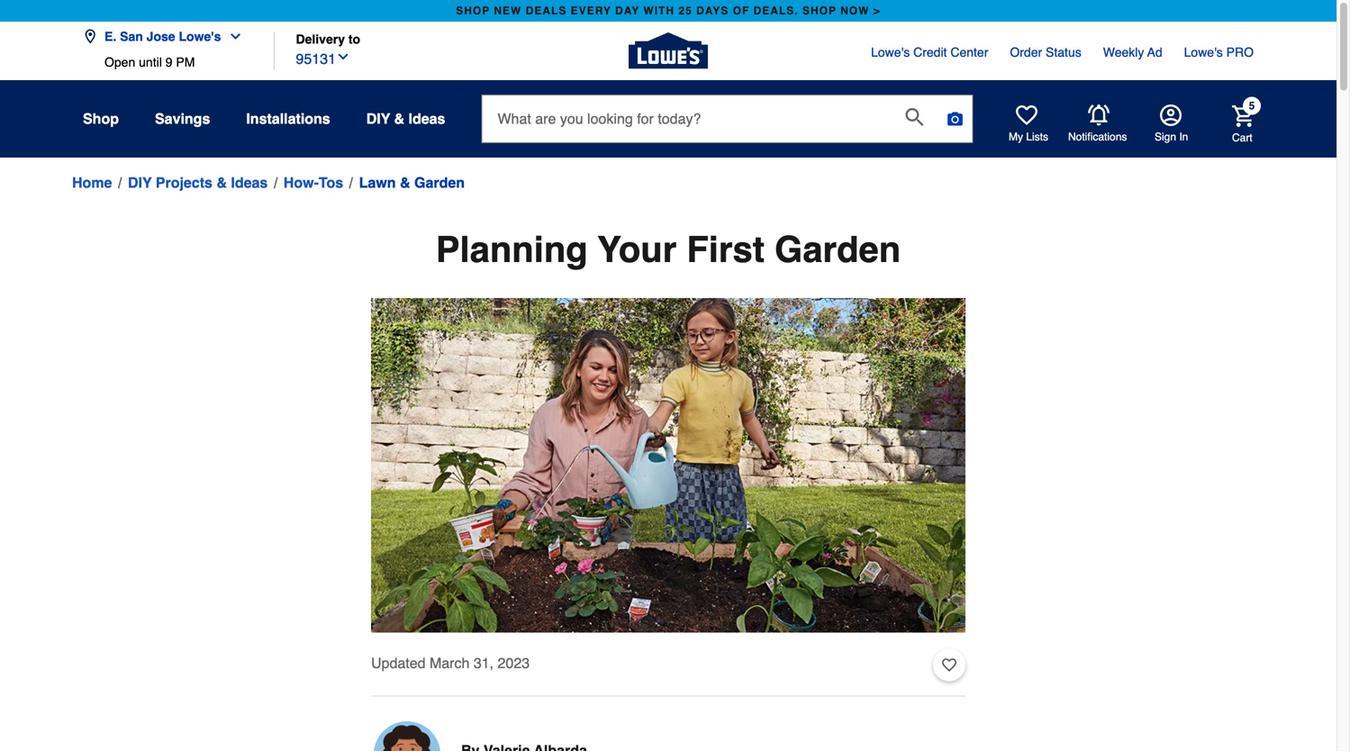 Task type: vqa. For each thing, say whether or not it's contained in the screenshot.
CART
yes



Task type: locate. For each thing, give the bounding box(es) containing it.
25
[[679, 5, 693, 17]]

tos
[[319, 174, 343, 191]]

home link
[[72, 172, 112, 194]]

order
[[1011, 45, 1043, 59]]

installations button
[[246, 103, 330, 135]]

& inside 'button'
[[394, 110, 405, 127]]

e.
[[105, 29, 116, 44]]

diy projects & ideas
[[128, 174, 268, 191]]

until
[[139, 55, 162, 69]]

None search field
[[482, 95, 974, 160]]

how-tos link
[[284, 172, 343, 194]]

how-tos
[[284, 174, 343, 191]]

projects
[[156, 174, 213, 191]]

pm
[[176, 55, 195, 69]]

1 vertical spatial ideas
[[231, 174, 268, 191]]

in
[[1180, 131, 1189, 143]]

shop left new at the top left
[[456, 5, 490, 17]]

1 horizontal spatial diy
[[366, 110, 390, 127]]

chevron down image right jose
[[221, 29, 243, 44]]

0 horizontal spatial lowe's
[[179, 29, 221, 44]]

open
[[105, 55, 135, 69]]

lawn & garden link
[[359, 172, 465, 194]]

0 horizontal spatial diy
[[128, 174, 152, 191]]

shop
[[456, 5, 490, 17], [803, 5, 837, 17]]

2 horizontal spatial lowe's
[[1185, 45, 1224, 59]]

shop left now
[[803, 5, 837, 17]]

lawn
[[359, 174, 396, 191]]

1 horizontal spatial ideas
[[409, 110, 446, 127]]

95131 button
[[296, 46, 351, 70]]

e. san jose lowe's
[[105, 29, 221, 44]]

0 vertical spatial chevron down image
[[221, 29, 243, 44]]

Search Query text field
[[483, 96, 892, 142]]

& for diy
[[394, 110, 405, 127]]

1 vertical spatial diy
[[128, 174, 152, 191]]

home
[[72, 174, 112, 191]]

ideas inside 'button'
[[409, 110, 446, 127]]

how-
[[284, 174, 319, 191]]

lowe's left "credit"
[[871, 45, 910, 59]]

lowe's up "pm"
[[179, 29, 221, 44]]

lowe's
[[179, 29, 221, 44], [871, 45, 910, 59], [1185, 45, 1224, 59]]

& right projects
[[217, 174, 227, 191]]

& for lawn
[[400, 174, 411, 191]]

5
[[1250, 100, 1256, 112]]

ideas left how-
[[231, 174, 268, 191]]

ideas up lawn & garden
[[409, 110, 446, 127]]

diy
[[366, 110, 390, 127], [128, 174, 152, 191]]

first
[[687, 229, 765, 270]]

status
[[1046, 45, 1082, 59]]

31,
[[474, 655, 494, 672]]

chevron down image down to
[[336, 50, 351, 64]]

lowe's pro
[[1185, 45, 1254, 59]]

san
[[120, 29, 143, 44]]

sign
[[1155, 131, 1177, 143]]

1 vertical spatial garden
[[775, 229, 901, 270]]

diy up lawn
[[366, 110, 390, 127]]

& up lawn & garden
[[394, 110, 405, 127]]

0 horizontal spatial chevron down image
[[221, 29, 243, 44]]

a mother watching her daughter use a watering can to water vegetables in a raised bed. image
[[371, 298, 966, 633]]

& right lawn
[[400, 174, 411, 191]]

march
[[430, 655, 470, 672]]

notifications
[[1069, 131, 1128, 143]]

savings button
[[155, 103, 210, 135]]

0 vertical spatial diy
[[366, 110, 390, 127]]

>
[[874, 5, 881, 17]]

chevron down image
[[221, 29, 243, 44], [336, 50, 351, 64]]

days
[[697, 5, 729, 17]]

1 vertical spatial chevron down image
[[336, 50, 351, 64]]

0 horizontal spatial shop
[[456, 5, 490, 17]]

lowe's left pro
[[1185, 45, 1224, 59]]

&
[[394, 110, 405, 127], [217, 174, 227, 191], [400, 174, 411, 191]]

0 horizontal spatial ideas
[[231, 174, 268, 191]]

order status link
[[1011, 43, 1082, 61]]

1 shop from the left
[[456, 5, 490, 17]]

diy left projects
[[128, 174, 152, 191]]

lowe's inside 'link'
[[1185, 45, 1224, 59]]

1 horizontal spatial chevron down image
[[336, 50, 351, 64]]

1 horizontal spatial lowe's
[[871, 45, 910, 59]]

cart
[[1233, 131, 1253, 144]]

lowe's credit center link
[[871, 43, 989, 61]]

ideas
[[409, 110, 446, 127], [231, 174, 268, 191]]

1 horizontal spatial garden
[[775, 229, 901, 270]]

1 horizontal spatial shop
[[803, 5, 837, 17]]

2023
[[498, 655, 530, 672]]

0 vertical spatial garden
[[415, 174, 465, 191]]

garden
[[415, 174, 465, 191], [775, 229, 901, 270]]

heart outline image
[[943, 656, 957, 676]]

diy inside 'button'
[[366, 110, 390, 127]]

my lists link
[[1009, 105, 1049, 144]]

0 vertical spatial ideas
[[409, 110, 446, 127]]



Task type: describe. For each thing, give the bounding box(es) containing it.
delivery
[[296, 32, 345, 46]]

delivery to
[[296, 32, 361, 46]]

diy for diy & ideas
[[366, 110, 390, 127]]

lists
[[1027, 131, 1049, 143]]

weekly ad
[[1104, 45, 1163, 59]]

2 shop from the left
[[803, 5, 837, 17]]

shop new deals every day with 25 days of deals. shop now >
[[456, 5, 881, 17]]

every
[[571, 5, 612, 17]]

credit
[[914, 45, 948, 59]]

updated march 31, 2023
[[371, 655, 530, 672]]

lowe's inside button
[[179, 29, 221, 44]]

e. san jose lowe's button
[[83, 18, 250, 55]]

lowe's pro link
[[1185, 43, 1254, 61]]

deals
[[526, 5, 567, 17]]

diy & ideas button
[[366, 103, 446, 135]]

lowe's home improvement account image
[[1161, 105, 1182, 126]]

0 horizontal spatial garden
[[415, 174, 465, 191]]

planning
[[436, 229, 588, 270]]

to
[[349, 32, 361, 46]]

chevron down image inside 95131 button
[[336, 50, 351, 64]]

diy projects & ideas link
[[128, 172, 268, 194]]

sign in button
[[1155, 105, 1189, 144]]

lowe's for lowe's pro
[[1185, 45, 1224, 59]]

my lists
[[1009, 131, 1049, 143]]

weekly
[[1104, 45, 1145, 59]]

lowe's for lowe's credit center
[[871, 45, 910, 59]]

open until 9 pm
[[105, 55, 195, 69]]

location image
[[83, 29, 97, 44]]

pro
[[1227, 45, 1254, 59]]

with
[[644, 5, 675, 17]]

lowe's home improvement cart image
[[1233, 105, 1254, 127]]

center
[[951, 45, 989, 59]]

of
[[733, 5, 750, 17]]

lowe's home improvement notification center image
[[1089, 105, 1110, 126]]

lawn & garden
[[359, 174, 465, 191]]

lowe's home improvement logo image
[[629, 11, 708, 91]]

my
[[1009, 131, 1024, 143]]

ad
[[1148, 45, 1163, 59]]

9
[[166, 55, 173, 69]]

your
[[598, 229, 677, 270]]

deals.
[[754, 5, 799, 17]]

new
[[494, 5, 522, 17]]

shop
[[83, 110, 119, 127]]

planning your first garden
[[436, 229, 901, 270]]

order status
[[1011, 45, 1082, 59]]

now
[[841, 5, 870, 17]]

lowe's credit center
[[871, 45, 989, 59]]

installations
[[246, 110, 330, 127]]

search image
[[906, 108, 924, 126]]

weekly ad link
[[1104, 43, 1163, 61]]

sign in
[[1155, 131, 1189, 143]]

shop button
[[83, 103, 119, 135]]

95131
[[296, 51, 336, 67]]

lowe's home improvement lists image
[[1016, 105, 1038, 126]]

camera image
[[947, 110, 965, 128]]

diy for diy projects & ideas
[[128, 174, 152, 191]]

savings
[[155, 110, 210, 127]]

updated
[[371, 655, 426, 672]]

day
[[616, 5, 640, 17]]

shop new deals every day with 25 days of deals. shop now > link
[[453, 0, 885, 22]]

jose
[[147, 29, 175, 44]]

diy & ideas
[[366, 110, 446, 127]]



